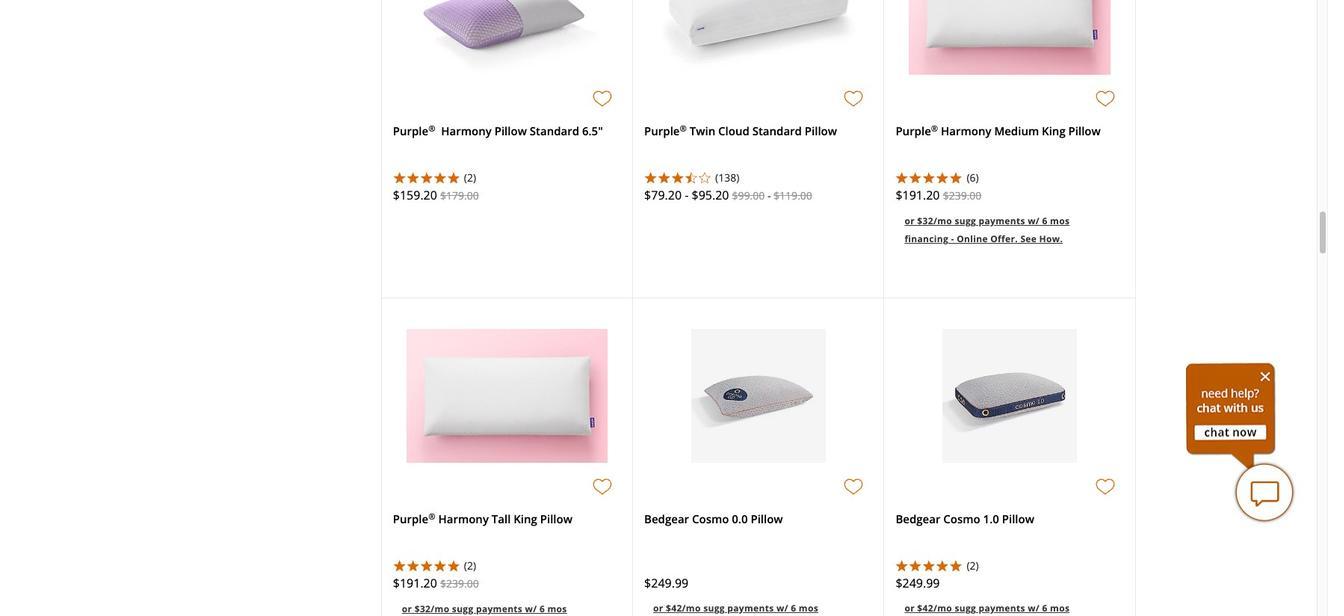 Task type: describe. For each thing, give the bounding box(es) containing it.
online
[[957, 233, 988, 245]]

$159.20 $179.00
[[393, 187, 479, 204]]

5.0 image for (6) link
[[896, 171, 963, 183]]

or $42/mo sugg payments w/ 6 mos for or $42/mo sugg payments w/ 6 mos button for bedgear cosmo 1.0 pillow, , large image
[[905, 602, 1070, 616]]

$32/mo for or $32/mo sugg payments w/ 6 mos
[[415, 603, 450, 615]]

purple inside the purple ® harmony tall king pillow
[[393, 512, 429, 526]]

purple ® harmony pillow standard 6.5"
[[393, 122, 603, 138]]

$42/mo for bedgear cosmo 0.0 pillow, , large image or $42/mo sugg payments w/ 6 mos button
[[666, 602, 701, 615]]

$159.20
[[393, 187, 437, 204]]

(2) link down purple ® harmony pillow standard 6.5" on the left of page
[[464, 171, 621, 186]]

see
[[1021, 233, 1037, 245]]

sugg for bedgear cosmo 0.0 pillow, , large image or $42/mo sugg payments w/ 6 mos button
[[704, 602, 725, 615]]

$119.00
[[774, 189, 813, 203]]

or $32/mo sugg payments w/ 6 mos financing - online offer. see how. button
[[896, 202, 1124, 256]]

(2) for $249.99
[[967, 559, 979, 573]]

w/ for or $32/mo sugg payments w/ 6 mos financing - online offer. see how. button
[[1028, 215, 1040, 227]]

(6)
[[967, 171, 979, 185]]

$191.20 for or $32/mo sugg payments w/ 6 mos financing - online offer. see how.
[[896, 187, 940, 204]]

bedgear for bedgear cosmo 1.0 pillow
[[896, 512, 941, 526]]

$249.99 for bedgear cosmo 0.0 pillow, , large image or $42/mo sugg payments w/ 6 mos button
[[645, 575, 689, 592]]

$32/mo for or $32/mo sugg payments w/ 6 mos financing - online offer. see how.
[[918, 215, 953, 227]]

twin
[[690, 124, 716, 138]]

or $42/mo sugg payments w/ 6 mos button for bedgear cosmo 0.0 pillow, , large image
[[645, 589, 873, 616]]

purple ® harmony tall king pillow
[[393, 510, 573, 526]]

standard for -
[[753, 124, 802, 138]]

bedgear for bedgear cosmo 0.0 pillow
[[645, 512, 689, 526]]

pillow inside purple ® harmony medium king pillow
[[1069, 124, 1101, 138]]

purple ® twin cloud standard pillow
[[645, 122, 837, 138]]

(2) link for $249.99
[[967, 559, 1124, 574]]

purple® twin cloud standard pillow, white, large image
[[658, 0, 859, 76]]

6 for or $42/mo sugg payments w/ 6 mos button for bedgear cosmo 1.0 pillow, , large image
[[1043, 602, 1048, 615]]

cosmo for 0.0
[[692, 512, 729, 526]]

mos for bedgear cosmo 0.0 pillow, , large image or $42/mo sugg payments w/ 6 mos button
[[799, 602, 819, 615]]

mos for 'or $32/mo sugg payments w/ 6 mos' button
[[548, 603, 567, 615]]

or for or $42/mo sugg payments w/ 6 mos button for bedgear cosmo 1.0 pillow, , large image
[[905, 602, 915, 615]]

payments for or $42/mo sugg payments w/ 6 mos button for bedgear cosmo 1.0 pillow, , large image
[[979, 602, 1026, 615]]

bedgear cosmo 0.0 pillow, , large image
[[691, 329, 826, 464]]

® for $159.20
[[429, 122, 436, 134]]

(138)
[[716, 171, 740, 185]]

purple ® harmony medium king pillow
[[896, 122, 1101, 138]]

$191.20 $239.00 for or $32/mo sugg payments w/ 6 mos
[[393, 575, 479, 592]]

bedgear cosmo 1.0 pillow, , large image
[[943, 329, 1077, 464]]

bedgear cosmo 0.0 pillow link
[[645, 512, 783, 526]]

medium
[[995, 124, 1039, 138]]

sugg for or $32/mo sugg payments w/ 6 mos financing - online offer. see how. button
[[955, 215, 977, 227]]

bedgear cosmo 1.0 pillow link
[[896, 512, 1035, 526]]

payments for bedgear cosmo 0.0 pillow, , large image or $42/mo sugg payments w/ 6 mos button
[[728, 602, 774, 615]]

® inside the purple ® harmony tall king pillow
[[429, 510, 436, 522]]

$79.20
[[645, 187, 682, 204]]

- inside or $32/mo sugg payments w/ 6 mos financing - online offer. see how.
[[951, 233, 955, 245]]

harmony for $191.20
[[941, 124, 992, 138]]

0 horizontal spatial -
[[685, 187, 689, 204]]

$239.00 for or $32/mo sugg payments w/ 6 mos financing - online offer. see how.
[[943, 189, 982, 203]]

how.
[[1040, 233, 1063, 245]]

purple®  harmony pillow standard 6.5", , large image
[[406, 0, 608, 76]]

payments for or $32/mo sugg payments w/ 6 mos financing - online offer. see how. button
[[979, 215, 1026, 227]]

0.0
[[732, 512, 748, 526]]

1.0
[[984, 512, 999, 526]]

(2) link for $191.20
[[464, 559, 621, 574]]

6.5"
[[582, 124, 603, 138]]

pillow inside the "purple ® twin cloud standard pillow"
[[805, 124, 837, 138]]

harmony for $159.20
[[441, 124, 492, 138]]

6 for bedgear cosmo 0.0 pillow, , large image or $42/mo sugg payments w/ 6 mos button
[[791, 602, 797, 615]]

® for $191.20
[[931, 122, 938, 134]]

pillow inside purple ® harmony pillow standard 6.5"
[[495, 124, 527, 138]]



Task type: locate. For each thing, give the bounding box(es) containing it.
1 horizontal spatial $249.99
[[896, 575, 940, 592]]

5.0 image up $159.20 $179.00
[[393, 171, 460, 183]]

harmony inside the purple ® harmony tall king pillow
[[438, 512, 489, 526]]

or $32/mo sugg payments w/ 6 mos
[[402, 603, 567, 616]]

purple® harmony medium king pillow, , large image
[[909, 0, 1111, 76]]

2 horizontal spatial -
[[951, 233, 955, 245]]

0 vertical spatial $191.20
[[896, 187, 940, 204]]

harmony left tall
[[438, 512, 489, 526]]

2 or $42/mo sugg payments w/ 6 mos from the left
[[905, 602, 1070, 616]]

$95.20
[[692, 187, 729, 204]]

standard for $179.00
[[530, 124, 579, 138]]

0 horizontal spatial $42/mo
[[666, 602, 701, 615]]

® inside the "purple ® twin cloud standard pillow"
[[680, 122, 687, 134]]

0 horizontal spatial $249.99
[[645, 575, 689, 592]]

dialogue message for liveperson image
[[1186, 362, 1276, 470]]

offer.
[[991, 233, 1018, 245]]

® for $79.20 - $95.20
[[680, 122, 687, 134]]

$191.20 $239.00 down (6)
[[896, 187, 982, 204]]

$32/mo inside or $32/mo sugg payments w/ 6 mos financing - online offer. see how.
[[918, 215, 953, 227]]

mos inside or $32/mo sugg payments w/ 6 mos
[[548, 603, 567, 615]]

$32/mo
[[918, 215, 953, 227], [415, 603, 450, 615]]

financing
[[905, 233, 949, 245]]

1 horizontal spatial cosmo
[[944, 512, 981, 526]]

$239.00 down (6)
[[943, 189, 982, 203]]

0 horizontal spatial king
[[514, 512, 537, 526]]

or $42/mo sugg payments w/ 6 mos for bedgear cosmo 0.0 pillow, , large image or $42/mo sugg payments w/ 6 mos button
[[653, 602, 819, 616]]

sugg
[[955, 215, 977, 227], [704, 602, 725, 615], [955, 602, 977, 615], [452, 603, 474, 615]]

purple for $79.20 - $95.20
[[645, 124, 680, 138]]

purple inside purple ® harmony pillow standard 6.5"
[[393, 124, 429, 138]]

6 inside or $32/mo sugg payments w/ 6 mos
[[540, 603, 545, 615]]

- down 3.7 image
[[685, 187, 689, 204]]

king inside the purple ® harmony tall king pillow
[[514, 512, 537, 526]]

6 for or $32/mo sugg payments w/ 6 mos financing - online offer. see how. button
[[1043, 215, 1048, 227]]

chat bubble mobile view image
[[1235, 463, 1295, 523]]

1 horizontal spatial standard
[[753, 124, 802, 138]]

bedgear left 1.0
[[896, 512, 941, 526]]

cosmo
[[692, 512, 729, 526], [944, 512, 981, 526]]

2 $42/mo from the left
[[918, 602, 953, 615]]

bedgear cosmo 0.0 pillow
[[645, 512, 783, 526]]

$249.99 for or $42/mo sugg payments w/ 6 mos button for bedgear cosmo 1.0 pillow, , large image
[[896, 575, 940, 592]]

pillow inside the purple ® harmony tall king pillow
[[540, 512, 573, 526]]

1 vertical spatial $191.20 $239.00
[[393, 575, 479, 592]]

5.0 image for (2) link corresponding to $191.20
[[393, 559, 460, 571]]

1 horizontal spatial $42/mo
[[918, 602, 953, 615]]

- inside $79.20 - $95.20 $99.00 - $119.00
[[768, 189, 771, 203]]

1 $249.99 from the left
[[645, 575, 689, 592]]

1 vertical spatial king
[[514, 512, 537, 526]]

standard inside purple ® harmony pillow standard 6.5"
[[530, 124, 579, 138]]

harmony up $179.00 at the left top of page
[[441, 124, 492, 138]]

$191.20 for or $32/mo sugg payments w/ 6 mos
[[393, 575, 437, 592]]

cosmo left 1.0
[[944, 512, 981, 526]]

0 horizontal spatial $239.00
[[440, 577, 479, 591]]

3.7 image
[[645, 171, 712, 183]]

(2) link
[[464, 171, 621, 186], [464, 559, 621, 574], [967, 559, 1124, 574]]

- right $99.00
[[768, 189, 771, 203]]

cosmo for 1.0
[[944, 512, 981, 526]]

purple for $159.20
[[393, 124, 429, 138]]

1 vertical spatial $32/mo
[[415, 603, 450, 615]]

sugg inside or $32/mo sugg payments w/ 6 mos financing - online offer. see how.
[[955, 215, 977, 227]]

purple inside the "purple ® twin cloud standard pillow"
[[645, 124, 680, 138]]

® inside purple ® harmony pillow standard 6.5"
[[429, 122, 436, 134]]

(2) down bedgear cosmo 1.0 pillow
[[967, 559, 979, 573]]

(2) up or $32/mo sugg payments w/ 6 mos on the bottom left
[[464, 559, 476, 573]]

1 or $42/mo sugg payments w/ 6 mos from the left
[[653, 602, 819, 616]]

or inside or $32/mo sugg payments w/ 6 mos
[[402, 603, 412, 615]]

(2)
[[464, 171, 476, 185], [464, 559, 476, 573], [967, 559, 979, 573]]

1 or $42/mo sugg payments w/ 6 mos button from the left
[[645, 589, 873, 616]]

payments inside or $32/mo sugg payments w/ 6 mos financing - online offer. see how.
[[979, 215, 1026, 227]]

-
[[685, 187, 689, 204], [768, 189, 771, 203], [951, 233, 955, 245]]

- left online
[[951, 233, 955, 245]]

mos inside or $32/mo sugg payments w/ 6 mos financing - online offer. see how.
[[1050, 215, 1070, 227]]

standard right cloud
[[753, 124, 802, 138]]

6 inside or $32/mo sugg payments w/ 6 mos financing - online offer. see how.
[[1043, 215, 1048, 227]]

1 horizontal spatial $32/mo
[[918, 215, 953, 227]]

0 horizontal spatial $191.20 $239.00
[[393, 575, 479, 592]]

standard left 6.5"
[[530, 124, 579, 138]]

2 bedgear from the left
[[896, 512, 941, 526]]

$79.20 - $95.20 $99.00 - $119.00
[[645, 187, 813, 204]]

2 $249.99 from the left
[[896, 575, 940, 592]]

1 horizontal spatial king
[[1042, 124, 1066, 138]]

$179.00
[[440, 189, 479, 203]]

6
[[1043, 215, 1048, 227], [791, 602, 797, 615], [1043, 602, 1048, 615], [540, 603, 545, 615]]

$239.00 for or $32/mo sugg payments w/ 6 mos
[[440, 577, 479, 591]]

(2) link down 1.0
[[967, 559, 1124, 574]]

$191.20 $239.00
[[896, 187, 982, 204], [393, 575, 479, 592]]

$42/mo for or $42/mo sugg payments w/ 6 mos button for bedgear cosmo 1.0 pillow, , large image
[[918, 602, 953, 615]]

standard inside the "purple ® twin cloud standard pillow"
[[753, 124, 802, 138]]

1 bedgear from the left
[[645, 512, 689, 526]]

(138) link
[[716, 171, 873, 186]]

pillow
[[495, 124, 527, 138], [805, 124, 837, 138], [1069, 124, 1101, 138], [540, 512, 573, 526], [751, 512, 783, 526], [1002, 512, 1035, 526]]

(2) up $179.00 at the left top of page
[[464, 171, 476, 185]]

0 horizontal spatial bedgear
[[645, 512, 689, 526]]

(2) link up 'or $32/mo sugg payments w/ 6 mos' button
[[464, 559, 621, 574]]

cloud
[[719, 124, 750, 138]]

or for or $32/mo sugg payments w/ 6 mos financing - online offer. see how. button
[[905, 215, 915, 227]]

$42/mo
[[666, 602, 701, 615], [918, 602, 953, 615]]

tall
[[492, 512, 511, 526]]

or $32/mo sugg payments w/ 6 mos button
[[393, 590, 621, 616]]

5.0 image down bedgear cosmo 1.0 pillow link
[[896, 559, 963, 571]]

0 horizontal spatial or $42/mo sugg payments w/ 6 mos button
[[645, 589, 873, 616]]

2 or $42/mo sugg payments w/ 6 mos button from the left
[[896, 589, 1124, 616]]

1 horizontal spatial or $42/mo sugg payments w/ 6 mos button
[[896, 589, 1124, 616]]

mos for or $32/mo sugg payments w/ 6 mos financing - online offer. see how. button
[[1050, 215, 1070, 227]]

sugg for or $42/mo sugg payments w/ 6 mos button for bedgear cosmo 1.0 pillow, , large image
[[955, 602, 977, 615]]

purple for $191.20
[[896, 124, 931, 138]]

®
[[429, 122, 436, 134], [680, 122, 687, 134], [931, 122, 938, 134], [429, 510, 436, 522]]

$191.20
[[896, 187, 940, 204], [393, 575, 437, 592]]

1 horizontal spatial $191.20 $239.00
[[896, 187, 982, 204]]

0 horizontal spatial or $42/mo sugg payments w/ 6 mos
[[653, 602, 819, 616]]

or for 'or $32/mo sugg payments w/ 6 mos' button
[[402, 603, 412, 615]]

or inside or $32/mo sugg payments w/ 6 mos financing - online offer. see how.
[[905, 215, 915, 227]]

$191.20 $239.00 up or $32/mo sugg payments w/ 6 mos on the bottom left
[[393, 575, 479, 592]]

$191.20 up financing
[[896, 187, 940, 204]]

(2) for $191.20
[[464, 559, 476, 573]]

or
[[905, 215, 915, 227], [653, 602, 664, 615], [905, 602, 915, 615], [402, 603, 412, 615]]

w/
[[1028, 215, 1040, 227], [777, 602, 789, 615], [1028, 602, 1040, 615], [525, 603, 537, 615]]

king for tall
[[514, 512, 537, 526]]

bedgear
[[645, 512, 689, 526], [896, 512, 941, 526]]

harmony up (6)
[[941, 124, 992, 138]]

or $42/mo sugg payments w/ 6 mos
[[653, 602, 819, 616], [905, 602, 1070, 616]]

0 vertical spatial $239.00
[[943, 189, 982, 203]]

5.0 image for (2) link under purple ® harmony pillow standard 6.5" on the left of page
[[393, 171, 460, 183]]

1 horizontal spatial or $42/mo sugg payments w/ 6 mos
[[905, 602, 1070, 616]]

payments
[[979, 215, 1026, 227], [728, 602, 774, 615], [979, 602, 1026, 615], [476, 603, 523, 615]]

harmony inside purple ® harmony pillow standard 6.5"
[[441, 124, 492, 138]]

$32/mo inside or $32/mo sugg payments w/ 6 mos
[[415, 603, 450, 615]]

w/ inside or $32/mo sugg payments w/ 6 mos financing - online offer. see how.
[[1028, 215, 1040, 227]]

(6) link
[[967, 171, 1124, 186]]

0 horizontal spatial $191.20
[[393, 575, 437, 592]]

w/ inside or $32/mo sugg payments w/ 6 mos
[[525, 603, 537, 615]]

payments inside or $32/mo sugg payments w/ 6 mos
[[476, 603, 523, 615]]

5.0 image for $249.99 (2) link
[[896, 559, 963, 571]]

2 cosmo from the left
[[944, 512, 981, 526]]

$191.20 up or $32/mo sugg payments w/ 6 mos on the bottom left
[[393, 575, 437, 592]]

$239.00 up or $32/mo sugg payments w/ 6 mos on the bottom left
[[440, 577, 479, 591]]

0 horizontal spatial standard
[[530, 124, 579, 138]]

1 horizontal spatial -
[[768, 189, 771, 203]]

® inside purple ® harmony medium king pillow
[[931, 122, 938, 134]]

1 vertical spatial $191.20
[[393, 575, 437, 592]]

king inside purple ® harmony medium king pillow
[[1042, 124, 1066, 138]]

standard
[[530, 124, 579, 138], [753, 124, 802, 138]]

1 vertical spatial $239.00
[[440, 577, 479, 591]]

bedgear cosmo 1.0 pillow
[[896, 512, 1035, 526]]

1 cosmo from the left
[[692, 512, 729, 526]]

0 horizontal spatial cosmo
[[692, 512, 729, 526]]

$239.00
[[943, 189, 982, 203], [440, 577, 479, 591]]

1 horizontal spatial $191.20
[[896, 187, 940, 204]]

king right medium
[[1042, 124, 1066, 138]]

mos
[[1050, 215, 1070, 227], [799, 602, 819, 615], [1050, 602, 1070, 615], [548, 603, 567, 615]]

1 standard from the left
[[530, 124, 579, 138]]

1 horizontal spatial $239.00
[[943, 189, 982, 203]]

or $42/mo sugg payments w/ 6 mos button for bedgear cosmo 1.0 pillow, , large image
[[896, 589, 1124, 616]]

6 for 'or $32/mo sugg payments w/ 6 mos' button
[[540, 603, 545, 615]]

$249.99
[[645, 575, 689, 592], [896, 575, 940, 592]]

$191.20 $239.00 for or $32/mo sugg payments w/ 6 mos financing - online offer. see how.
[[896, 187, 982, 204]]

0 vertical spatial king
[[1042, 124, 1066, 138]]

king right tall
[[514, 512, 537, 526]]

0 vertical spatial $32/mo
[[918, 215, 953, 227]]

1 $42/mo from the left
[[666, 602, 701, 615]]

purple® harmony tall king pillow, , large image
[[406, 329, 608, 464]]

payments for 'or $32/mo sugg payments w/ 6 mos' button
[[476, 603, 523, 615]]

king
[[1042, 124, 1066, 138], [514, 512, 537, 526]]

$99.00
[[732, 189, 765, 203]]

harmony
[[441, 124, 492, 138], [941, 124, 992, 138], [438, 512, 489, 526]]

2 standard from the left
[[753, 124, 802, 138]]

sugg inside or $32/mo sugg payments w/ 6 mos
[[452, 603, 474, 615]]

or $32/mo sugg payments w/ 6 mos financing - online offer. see how.
[[905, 215, 1070, 245]]

harmony inside purple ® harmony medium king pillow
[[941, 124, 992, 138]]

or for bedgear cosmo 0.0 pillow, , large image or $42/mo sugg payments w/ 6 mos button
[[653, 602, 664, 615]]

purple
[[393, 124, 429, 138], [645, 124, 680, 138], [896, 124, 931, 138], [393, 512, 429, 526]]

0 vertical spatial $191.20 $239.00
[[896, 187, 982, 204]]

bedgear left 0.0
[[645, 512, 689, 526]]

purple inside purple ® harmony medium king pillow
[[896, 124, 931, 138]]

king for medium
[[1042, 124, 1066, 138]]

5.0 image
[[393, 171, 460, 183], [896, 171, 963, 183], [393, 559, 460, 571], [896, 559, 963, 571]]

w/ for bedgear cosmo 0.0 pillow, , large image or $42/mo sugg payments w/ 6 mos button
[[777, 602, 789, 615]]

cosmo left 0.0
[[692, 512, 729, 526]]

1 horizontal spatial bedgear
[[896, 512, 941, 526]]

w/ for 'or $32/mo sugg payments w/ 6 mos' button
[[525, 603, 537, 615]]

5.0 image up or $32/mo sugg payments w/ 6 mos on the bottom left
[[393, 559, 460, 571]]

or $42/mo sugg payments w/ 6 mos button
[[645, 589, 873, 616], [896, 589, 1124, 616]]

mos for or $42/mo sugg payments w/ 6 mos button for bedgear cosmo 1.0 pillow, , large image
[[1050, 602, 1070, 615]]

5.0 image left (6)
[[896, 171, 963, 183]]

sugg for 'or $32/mo sugg payments w/ 6 mos' button
[[452, 603, 474, 615]]

0 horizontal spatial $32/mo
[[415, 603, 450, 615]]

w/ for or $42/mo sugg payments w/ 6 mos button for bedgear cosmo 1.0 pillow, , large image
[[1028, 602, 1040, 615]]



Task type: vqa. For each thing, say whether or not it's contained in the screenshot.
""" to the bottom
no



